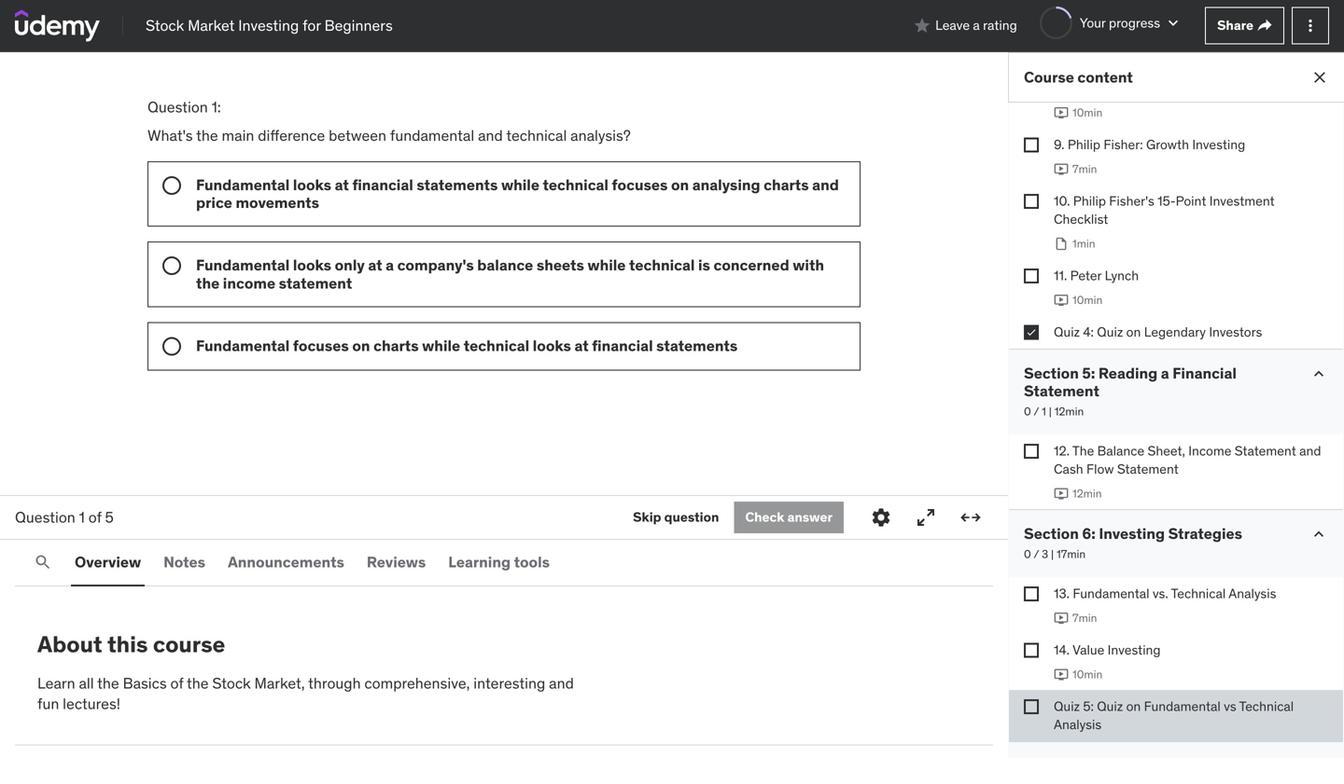 Task type: vqa. For each thing, say whether or not it's contained in the screenshot.
Fisher'S on the right of page
yes



Task type: describe. For each thing, give the bounding box(es) containing it.
12. the balance sheet, income statement and cash flow statement
[[1054, 443, 1321, 478]]

13.
[[1054, 586, 1070, 603]]

14.
[[1054, 642, 1070, 659]]

question
[[664, 509, 719, 526]]

fundamental
[[390, 126, 474, 145]]

at inside fundamental looks only at a company's balance sheets while technical is concerned with the income statement
[[368, 256, 382, 275]]

/ inside section 6: investing strategies 0 / 3 | 17min
[[1034, 548, 1039, 562]]

xsmall image for 9. philip fisher: growth investing
[[1024, 138, 1039, 153]]

lynch
[[1105, 267, 1139, 284]]

fundamental for fundamental focuses on charts while technical looks at financial statements
[[196, 337, 290, 356]]

interesting
[[473, 674, 545, 693]]

3
[[1042, 548, 1048, 562]]

1 vertical spatial 12min
[[1072, 487, 1102, 501]]

5: for section
[[1082, 364, 1095, 383]]

play peter lynch image
[[1054, 293, 1069, 308]]

only
[[335, 256, 365, 275]]

the
[[1072, 443, 1094, 460]]

answer
[[787, 509, 833, 526]]

financial
[[1173, 364, 1237, 383]]

at inside the fundamental looks at financial statements while technical focuses on analysing charts and price movements
[[335, 175, 349, 194]]

course
[[153, 631, 225, 659]]

on left legendary
[[1126, 324, 1141, 340]]

overview
[[75, 553, 141, 572]]

1:
[[212, 98, 221, 117]]

play philip fisher: growth investing image
[[1054, 162, 1069, 177]]

content
[[1078, 68, 1133, 87]]

leave
[[935, 17, 970, 34]]

and inside learn all the basics of the stock market, through comprehensive, interesting and fun lectures!
[[549, 674, 574, 693]]

0 horizontal spatial 1
[[79, 508, 85, 527]]

income
[[1188, 443, 1232, 460]]

1 horizontal spatial financial
[[592, 337, 653, 356]]

basics
[[123, 674, 167, 693]]

expanded view image
[[960, 507, 982, 529]]

notes button
[[160, 540, 209, 585]]

2 vertical spatial looks
[[533, 337, 571, 356]]

0 horizontal spatial stock
[[146, 16, 184, 35]]

9. philip fisher: growth investing
[[1054, 136, 1245, 153]]

vs
[[1224, 698, 1236, 715]]

close course content sidebar image
[[1310, 68, 1329, 87]]

statement
[[279, 274, 352, 293]]

statement for financial
[[1024, 382, 1099, 401]]

of inside learn all the basics of the stock market, through comprehensive, interesting and fun lectures!
[[170, 674, 183, 693]]

financial inside the fundamental looks at financial statements while technical focuses on analysing charts and price movements
[[352, 175, 413, 194]]

learning
[[448, 553, 511, 572]]

1 inside section 5: reading a financial statement 0 / 1 | 12min
[[1042, 405, 1046, 419]]

the inside question 1: what's the main difference between fundamental and technical analysis?
[[196, 126, 218, 145]]

announcements
[[228, 553, 344, 572]]

leave a rating button
[[913, 3, 1017, 48]]

technical inside fundamental looks only at a company's balance sheets while technical is concerned with the income statement
[[629, 256, 695, 275]]

a inside fundamental looks only at a company's balance sheets while technical is concerned with the income statement
[[386, 256, 394, 275]]

fullscreen image
[[915, 507, 937, 529]]

investment
[[1209, 193, 1275, 209]]

investing for section 6: investing strategies 0 / 3 | 17min
[[1099, 525, 1165, 544]]

0 inside section 5: reading a financial statement 0 / 1 | 12min
[[1024, 405, 1031, 419]]

balance
[[477, 256, 533, 275]]

learning tools
[[448, 553, 550, 572]]

lectures!
[[63, 695, 120, 714]]

section 6: investing strategies 0 / 3 | 17min
[[1024, 525, 1242, 562]]

on down only in the top left of the page
[[352, 337, 370, 356]]

movements
[[236, 193, 319, 212]]

1 horizontal spatial analysis
[[1229, 586, 1276, 603]]

looks for at
[[293, 175, 331, 194]]

point
[[1176, 193, 1206, 209]]

vs.
[[1153, 586, 1168, 603]]

play fundamental vs. technical analysis image
[[1054, 611, 1069, 626]]

12.
[[1054, 443, 1070, 460]]

statements inside the fundamental looks at financial statements while technical focuses on analysing charts and price movements
[[417, 175, 498, 194]]

and inside '12. the balance sheet, income statement and cash flow statement'
[[1299, 443, 1321, 460]]

sheets
[[537, 256, 584, 275]]

on inside the fundamental looks at financial statements while technical focuses on analysing charts and price movements
[[671, 175, 689, 194]]

fun
[[37, 695, 59, 714]]

10. philip fisher's 15-point investment checklist
[[1054, 193, 1275, 228]]

while inside the fundamental looks at financial statements while technical focuses on analysing charts and price movements
[[501, 175, 539, 194]]

section 5: reading a financial statement 0 / 1 | 12min
[[1024, 364, 1237, 419]]

learn all the basics of the stock market, through comprehensive, interesting and fun lectures!
[[37, 674, 574, 714]]

9.
[[1054, 136, 1065, 153]]

what's the main difference between fundamental and technical analysis? group
[[147, 161, 861, 371]]

technical inside the quiz 5: quiz on fundamental vs technical analysis
[[1239, 698, 1294, 715]]

and inside the fundamental looks at financial statements while technical focuses on analysing charts and price movements
[[812, 175, 839, 194]]

investing for stock market investing for beginners
[[238, 16, 299, 35]]

this
[[107, 631, 148, 659]]

reviews
[[367, 553, 426, 572]]

xsmall image for 13. fundamental vs. technical analysis
[[1024, 587, 1039, 602]]

0 horizontal spatial charts
[[373, 337, 419, 356]]

learn
[[37, 674, 75, 693]]

1 vertical spatial statements
[[656, 337, 738, 356]]

main
[[222, 126, 254, 145]]

10.
[[1054, 193, 1070, 209]]

section 5: reading a financial statement button
[[1024, 364, 1295, 401]]

your
[[1080, 14, 1106, 31]]

the right all
[[97, 674, 119, 693]]

section 6: investing strategies button
[[1024, 525, 1242, 544]]

search image
[[34, 553, 52, 572]]

cash
[[1054, 461, 1083, 478]]

investing for 14. value investing
[[1108, 642, 1161, 659]]

technical inside the fundamental looks at financial statements while technical focuses on analysing charts and price movements
[[543, 175, 609, 194]]

play warren buffett: value investing image
[[1054, 106, 1069, 120]]

looks for only
[[293, 256, 331, 275]]

17min
[[1057, 548, 1086, 562]]

market
[[188, 16, 235, 35]]

fundamental looks only at a company's balance sheets while technical is concerned with the income statement
[[196, 256, 824, 293]]

course
[[1024, 68, 1074, 87]]

check
[[745, 509, 784, 526]]

announcements button
[[224, 540, 348, 585]]

11.
[[1054, 267, 1067, 284]]

the down course
[[187, 674, 209, 693]]

start philip fisher's 15-point investment checklist image
[[1054, 237, 1069, 252]]

fundamental left vs.
[[1073, 586, 1149, 603]]

xsmall image for 11. peter lynch
[[1024, 269, 1039, 284]]

notes
[[163, 553, 205, 572]]

check answer
[[745, 509, 833, 526]]

fundamental for fundamental looks only at a company's balance sheets while technical is concerned with the income statement
[[196, 256, 290, 275]]

the inside fundamental looks only at a company's balance sheets while technical is concerned with the income statement
[[196, 274, 220, 293]]

philip for 10.
[[1073, 193, 1106, 209]]

7min for fundamental
[[1072, 611, 1097, 626]]

fundamental inside the quiz 5: quiz on fundamental vs technical analysis
[[1144, 698, 1221, 715]]

analysing
[[692, 175, 760, 194]]

strategies
[[1168, 525, 1242, 544]]



Task type: locate. For each thing, give the bounding box(es) containing it.
technical down fundamental looks only at a company's balance sheets while technical is concerned with the income statement
[[464, 337, 529, 356]]

1 vertical spatial philip
[[1073, 193, 1106, 209]]

0 vertical spatial while
[[501, 175, 539, 194]]

2 xsmall image from the top
[[1024, 269, 1039, 284]]

0 vertical spatial section
[[1024, 364, 1079, 383]]

share button
[[1205, 7, 1284, 44]]

while inside fundamental looks only at a company's balance sheets while technical is concerned with the income statement
[[587, 256, 626, 275]]

small image
[[1164, 14, 1183, 32], [913, 16, 932, 35], [1310, 365, 1328, 383], [1310, 526, 1328, 544]]

0 vertical spatial 10min
[[1072, 106, 1103, 120]]

5:
[[1082, 364, 1095, 383], [1083, 698, 1094, 715]]

with
[[793, 256, 824, 275]]

0 horizontal spatial statement
[[1024, 382, 1099, 401]]

focuses down statement
[[293, 337, 349, 356]]

small image inside the your progress dropdown button
[[1164, 14, 1183, 32]]

xsmall image
[[1024, 138, 1039, 153], [1024, 269, 1039, 284], [1024, 587, 1039, 602]]

question for question 1 of 5
[[15, 508, 75, 527]]

7min for philip
[[1072, 162, 1097, 176]]

statement inside section 5: reading a financial statement 0 / 1 | 12min
[[1024, 382, 1099, 401]]

0 vertical spatial at
[[335, 175, 349, 194]]

analysis inside the quiz 5: quiz on fundamental vs technical analysis
[[1054, 717, 1102, 734]]

philip inside 10. philip fisher's 15-point investment checklist
[[1073, 193, 1106, 209]]

on inside the quiz 5: quiz on fundamental vs technical analysis
[[1126, 698, 1141, 715]]

0 vertical spatial xsmall image
[[1024, 138, 1039, 153]]

technical
[[506, 126, 567, 145], [543, 175, 609, 194], [629, 256, 695, 275], [464, 337, 529, 356]]

1 horizontal spatial charts
[[764, 175, 809, 194]]

at down between
[[335, 175, 349, 194]]

6:
[[1082, 525, 1096, 544]]

charts right analysing
[[764, 175, 809, 194]]

quiz down play value investing 'image'
[[1054, 698, 1080, 715]]

section up 3
[[1024, 525, 1079, 544]]

investing right value
[[1108, 642, 1161, 659]]

0 vertical spatial of
[[88, 508, 101, 527]]

0 vertical spatial /
[[1034, 405, 1039, 419]]

fundamental down price
[[196, 256, 290, 275]]

fundamental looks at financial statements while technical focuses on analysing charts and price movements
[[196, 175, 839, 212]]

0 vertical spatial a
[[973, 17, 980, 34]]

looks left only in the top left of the page
[[293, 256, 331, 275]]

your progress
[[1080, 14, 1160, 31]]

1 vertical spatial 5:
[[1083, 698, 1094, 715]]

quiz down "14. value investing"
[[1097, 698, 1123, 715]]

looks down difference
[[293, 175, 331, 194]]

1 vertical spatial looks
[[293, 256, 331, 275]]

actions image
[[1301, 16, 1320, 35]]

charts inside the fundamental looks at financial statements while technical focuses on analysing charts and price movements
[[764, 175, 809, 194]]

1 horizontal spatial focuses
[[612, 175, 668, 194]]

3 xsmall image from the top
[[1024, 587, 1039, 602]]

0 inside section 6: investing strategies 0 / 3 | 17min
[[1024, 548, 1031, 562]]

quiz
[[1054, 324, 1080, 340], [1097, 324, 1123, 340], [1054, 698, 1080, 715], [1097, 698, 1123, 715]]

and inside question 1: what's the main difference between fundamental and technical analysis?
[[478, 126, 503, 145]]

2 vertical spatial a
[[1161, 364, 1169, 383]]

12min inside section 5: reading a financial statement 0 / 1 | 12min
[[1054, 405, 1084, 419]]

technical right vs.
[[1171, 586, 1226, 603]]

the left income
[[196, 274, 220, 293]]

looks
[[293, 175, 331, 194], [293, 256, 331, 275], [533, 337, 571, 356]]

1 vertical spatial focuses
[[293, 337, 349, 356]]

question for question 1: what's the main difference between fundamental and technical analysis?
[[147, 98, 208, 117]]

a left rating
[[973, 17, 980, 34]]

1 section from the top
[[1024, 364, 1079, 383]]

1 horizontal spatial at
[[368, 256, 382, 275]]

on down "14. value investing"
[[1126, 698, 1141, 715]]

12min right play the balance sheet, income statement and cash flow statement icon
[[1072, 487, 1102, 501]]

5: left reading
[[1082, 364, 1095, 383]]

fundamental focuses on charts while technical looks at financial statements
[[196, 337, 741, 356]]

1 horizontal spatial while
[[501, 175, 539, 194]]

a inside button
[[973, 17, 980, 34]]

0 horizontal spatial statements
[[417, 175, 498, 194]]

1 horizontal spatial stock
[[212, 674, 251, 693]]

quiz 4: quiz on legendary investors
[[1054, 324, 1262, 340]]

small image inside leave a rating button
[[913, 16, 932, 35]]

10min for peter
[[1072, 293, 1103, 308]]

1 horizontal spatial of
[[170, 674, 183, 693]]

section for /
[[1024, 525, 1079, 544]]

5: for quiz
[[1083, 698, 1094, 715]]

0 vertical spatial looks
[[293, 175, 331, 194]]

checklist
[[1054, 211, 1108, 228]]

financial
[[352, 175, 413, 194], [592, 337, 653, 356]]

technical inside question 1: what's the main difference between fundamental and technical analysis?
[[506, 126, 567, 145]]

at down sheets on the top left
[[574, 337, 589, 356]]

investing right 6:
[[1099, 525, 1165, 544]]

a inside section 5: reading a financial statement 0 / 1 | 12min
[[1161, 364, 1169, 383]]

technical down analysis?
[[543, 175, 609, 194]]

looks inside fundamental looks only at a company's balance sheets while technical is concerned with the income statement
[[293, 256, 331, 275]]

0 vertical spatial 7min
[[1072, 162, 1097, 176]]

about this course
[[37, 631, 225, 659]]

charts down "company's"
[[373, 337, 419, 356]]

1 vertical spatial 7min
[[1072, 611, 1097, 626]]

sheet,
[[1148, 443, 1185, 460]]

2 horizontal spatial at
[[574, 337, 589, 356]]

sidebar element
[[1008, 4, 1344, 759]]

analysis down strategies
[[1229, 586, 1276, 603]]

1 7min from the top
[[1072, 162, 1097, 176]]

fundamental down income
[[196, 337, 290, 356]]

a right only in the top left of the page
[[386, 256, 394, 275]]

12min up the 12.
[[1054, 405, 1084, 419]]

2 section from the top
[[1024, 525, 1079, 544]]

stock market investing for beginners link
[[146, 15, 393, 36]]

1
[[1042, 405, 1046, 419], [79, 508, 85, 527]]

quiz right the "4:"
[[1097, 324, 1123, 340]]

1 vertical spatial 10min
[[1072, 293, 1103, 308]]

statements down is on the top right
[[656, 337, 738, 356]]

udemy image
[[15, 10, 100, 42]]

about
[[37, 631, 102, 659]]

10min down peter at the top of page
[[1072, 293, 1103, 308]]

0 vertical spatial |
[[1049, 405, 1052, 419]]

all
[[79, 674, 94, 693]]

for
[[303, 16, 321, 35]]

and
[[478, 126, 503, 145], [812, 175, 839, 194], [1299, 443, 1321, 460], [549, 674, 574, 693]]

10min right play warren buffett: value investing image
[[1072, 106, 1103, 120]]

the down 1:
[[196, 126, 218, 145]]

concerned
[[714, 256, 789, 275]]

1 horizontal spatial technical
[[1239, 698, 1294, 715]]

1 vertical spatial |
[[1051, 548, 1054, 562]]

0
[[1024, 405, 1031, 419], [1024, 548, 1031, 562]]

3 10min from the top
[[1072, 668, 1103, 682]]

0 horizontal spatial a
[[386, 256, 394, 275]]

section
[[1024, 364, 1079, 383], [1024, 525, 1079, 544]]

section inside section 5: reading a financial statement 0 / 1 | 12min
[[1024, 364, 1079, 383]]

xsmall image left 11. on the top right
[[1024, 269, 1039, 284]]

fundamental down the main
[[196, 175, 290, 194]]

share
[[1217, 17, 1254, 34]]

4:
[[1083, 324, 1094, 340]]

15-
[[1158, 193, 1176, 209]]

7min right play philip fisher: growth investing image
[[1072, 162, 1097, 176]]

1 horizontal spatial statements
[[656, 337, 738, 356]]

2 7min from the top
[[1072, 611, 1097, 626]]

looks inside the fundamental looks at financial statements while technical focuses on analysing charts and price movements
[[293, 175, 331, 194]]

investors
[[1209, 324, 1262, 340]]

on
[[671, 175, 689, 194], [1126, 324, 1141, 340], [352, 337, 370, 356], [1126, 698, 1141, 715]]

1 vertical spatial stock
[[212, 674, 251, 693]]

2 / from the top
[[1034, 548, 1039, 562]]

section down play peter lynch icon
[[1024, 364, 1079, 383]]

0 vertical spatial statement
[[1024, 382, 1099, 401]]

looks down sheets on the top left
[[533, 337, 571, 356]]

skip question button
[[633, 502, 719, 534]]

1 vertical spatial question
[[15, 508, 75, 527]]

legendary
[[1144, 324, 1206, 340]]

0 vertical spatial statements
[[417, 175, 498, 194]]

on left analysing
[[671, 175, 689, 194]]

philip for 9.
[[1068, 136, 1100, 153]]

section inside section 6: investing strategies 0 / 3 | 17min
[[1024, 525, 1079, 544]]

through
[[308, 674, 361, 693]]

2 horizontal spatial statement
[[1235, 443, 1296, 460]]

5: down value
[[1083, 698, 1094, 715]]

stock left 'market'
[[146, 16, 184, 35]]

1 vertical spatial charts
[[373, 337, 419, 356]]

a right reading
[[1161, 364, 1169, 383]]

11. peter lynch
[[1054, 267, 1139, 284]]

philip
[[1068, 136, 1100, 153], [1073, 193, 1106, 209]]

is
[[698, 256, 710, 275]]

statement for income
[[1235, 443, 1296, 460]]

1 vertical spatial analysis
[[1054, 717, 1102, 734]]

5: inside section 5: reading a financial statement 0 / 1 | 12min
[[1082, 364, 1095, 383]]

question 1 of 5
[[15, 508, 114, 527]]

1 horizontal spatial question
[[147, 98, 208, 117]]

0 vertical spatial question
[[147, 98, 208, 117]]

technical up the fundamental looks at financial statements while technical focuses on analysing charts and price movements
[[506, 126, 567, 145]]

balance
[[1097, 443, 1144, 460]]

xsmall image inside share button
[[1257, 18, 1272, 33]]

company's
[[397, 256, 474, 275]]

beginners
[[324, 16, 393, 35]]

question 1: what's the main difference between fundamental and technical analysis?
[[147, 98, 634, 145]]

1 vertical spatial a
[[386, 256, 394, 275]]

0 vertical spatial 5:
[[1082, 364, 1095, 383]]

2 vertical spatial xsmall image
[[1024, 587, 1039, 602]]

1 vertical spatial 1
[[79, 508, 85, 527]]

focuses down analysis?
[[612, 175, 668, 194]]

0 horizontal spatial analysis
[[1054, 717, 1102, 734]]

10min
[[1072, 106, 1103, 120], [1072, 293, 1103, 308], [1072, 668, 1103, 682]]

10min for value
[[1072, 668, 1103, 682]]

5: inside the quiz 5: quiz on fundamental vs technical analysis
[[1083, 698, 1094, 715]]

10min down value
[[1072, 668, 1103, 682]]

1 vertical spatial xsmall image
[[1024, 269, 1039, 284]]

0 horizontal spatial while
[[422, 337, 460, 356]]

play value investing image
[[1054, 668, 1069, 683]]

progress
[[1109, 14, 1160, 31]]

/
[[1034, 405, 1039, 419], [1034, 548, 1039, 562]]

question inside question 1: what's the main difference between fundamental and technical analysis?
[[147, 98, 208, 117]]

investing inside section 6: investing strategies 0 / 3 | 17min
[[1099, 525, 1165, 544]]

0 horizontal spatial of
[[88, 508, 101, 527]]

0 vertical spatial stock
[[146, 16, 184, 35]]

0 vertical spatial financial
[[352, 175, 413, 194]]

at
[[335, 175, 349, 194], [368, 256, 382, 275], [574, 337, 589, 356]]

philip right 9.
[[1068, 136, 1100, 153]]

fisher's
[[1109, 193, 1154, 209]]

leave a rating
[[935, 17, 1017, 34]]

2 horizontal spatial a
[[1161, 364, 1169, 383]]

of
[[88, 508, 101, 527], [170, 674, 183, 693]]

quiz 5: quiz on fundamental vs technical analysis
[[1054, 698, 1294, 734]]

1 vertical spatial statement
[[1235, 443, 1296, 460]]

fundamental for fundamental looks at financial statements while technical focuses on analysing charts and price movements
[[196, 175, 290, 194]]

while
[[501, 175, 539, 194], [587, 256, 626, 275], [422, 337, 460, 356]]

1 vertical spatial 0
[[1024, 548, 1031, 562]]

course content
[[1024, 68, 1133, 87]]

between
[[329, 126, 386, 145]]

focuses inside the fundamental looks at financial statements while technical focuses on analysing charts and price movements
[[612, 175, 668, 194]]

0 vertical spatial philip
[[1068, 136, 1100, 153]]

1 vertical spatial /
[[1034, 548, 1039, 562]]

0 vertical spatial 12min
[[1054, 405, 1084, 419]]

0 horizontal spatial focuses
[[293, 337, 349, 356]]

0 vertical spatial 0
[[1024, 405, 1031, 419]]

rating
[[983, 17, 1017, 34]]

2 vertical spatial at
[[574, 337, 589, 356]]

price
[[196, 193, 232, 212]]

skip question
[[633, 509, 719, 526]]

flow
[[1086, 461, 1114, 478]]

section for statement
[[1024, 364, 1079, 383]]

statement down sheet,
[[1117, 461, 1179, 478]]

1 horizontal spatial 1
[[1042, 405, 1046, 419]]

0 vertical spatial focuses
[[612, 175, 668, 194]]

overview button
[[71, 540, 145, 585]]

statement up the 12.
[[1024, 382, 1099, 401]]

market,
[[254, 674, 305, 693]]

value
[[1073, 642, 1104, 659]]

1 vertical spatial financial
[[592, 337, 653, 356]]

fundamental left vs
[[1144, 698, 1221, 715]]

0 vertical spatial analysis
[[1229, 586, 1276, 603]]

xsmall image left 9.
[[1024, 138, 1039, 153]]

| inside section 5: reading a financial statement 0 / 1 | 12min
[[1049, 405, 1052, 419]]

1 0 from the top
[[1024, 405, 1031, 419]]

1min
[[1072, 237, 1095, 251]]

13. fundamental vs. technical analysis
[[1054, 586, 1276, 603]]

analysis
[[1229, 586, 1276, 603], [1054, 717, 1102, 734]]

skip
[[633, 509, 661, 526]]

while right sheets on the top left
[[587, 256, 626, 275]]

analysis down play value investing 'image'
[[1054, 717, 1102, 734]]

1 vertical spatial technical
[[1239, 698, 1294, 715]]

fundamental inside the fundamental looks at financial statements while technical focuses on analysing charts and price movements
[[196, 175, 290, 194]]

0 vertical spatial technical
[[1171, 586, 1226, 603]]

investing right growth
[[1192, 136, 1245, 153]]

/ inside section 5: reading a financial statement 0 / 1 | 12min
[[1034, 405, 1039, 419]]

while up balance
[[501, 175, 539, 194]]

0 horizontal spatial question
[[15, 508, 75, 527]]

analysis?
[[570, 126, 631, 145]]

quiz left the "4:"
[[1054, 324, 1080, 340]]

xsmall image left 13.
[[1024, 587, 1039, 602]]

statements down fundamental
[[417, 175, 498, 194]]

stock market investing for beginners
[[146, 16, 393, 35]]

1 horizontal spatial statement
[[1117, 461, 1179, 478]]

2 10min from the top
[[1072, 293, 1103, 308]]

fundamental inside fundamental looks only at a company's balance sheets while technical is concerned with the income statement
[[196, 256, 290, 275]]

question up search 'icon'
[[15, 508, 75, 527]]

question up what's
[[147, 98, 208, 117]]

check answer button
[[734, 502, 844, 534]]

1 vertical spatial of
[[170, 674, 183, 693]]

0 vertical spatial charts
[[764, 175, 809, 194]]

1 horizontal spatial a
[[973, 17, 980, 34]]

2 vertical spatial 10min
[[1072, 668, 1103, 682]]

technical left is on the top right
[[629, 256, 695, 275]]

0 horizontal spatial technical
[[1171, 586, 1226, 603]]

1 vertical spatial while
[[587, 256, 626, 275]]

1 xsmall image from the top
[[1024, 138, 1039, 153]]

2 horizontal spatial while
[[587, 256, 626, 275]]

technical right vs
[[1239, 698, 1294, 715]]

at right only in the top left of the page
[[368, 256, 382, 275]]

what's
[[147, 126, 193, 145]]

stock left market,
[[212, 674, 251, 693]]

1 10min from the top
[[1072, 106, 1103, 120]]

1 vertical spatial section
[[1024, 525, 1079, 544]]

settings image
[[870, 507, 892, 529]]

0 horizontal spatial financial
[[352, 175, 413, 194]]

play the balance sheet, income statement and cash flow statement image
[[1054, 487, 1069, 502]]

xsmall image
[[1257, 18, 1272, 33], [1024, 194, 1039, 209], [1024, 325, 1039, 340], [1024, 444, 1039, 459], [1024, 643, 1039, 658], [1024, 700, 1039, 715]]

1 / from the top
[[1034, 405, 1039, 419]]

7min right play fundamental vs. technical analysis icon at the right of the page
[[1072, 611, 1097, 626]]

0 horizontal spatial at
[[335, 175, 349, 194]]

philip up checklist
[[1073, 193, 1106, 209]]

0 vertical spatial 1
[[1042, 405, 1046, 419]]

1 vertical spatial at
[[368, 256, 382, 275]]

while down "company's"
[[422, 337, 460, 356]]

2 vertical spatial while
[[422, 337, 460, 356]]

difference
[[258, 126, 325, 145]]

statements
[[417, 175, 498, 194], [656, 337, 738, 356]]

technical
[[1171, 586, 1226, 603], [1239, 698, 1294, 715]]

of right the 'basics' on the bottom of the page
[[170, 674, 183, 693]]

2 vertical spatial statement
[[1117, 461, 1179, 478]]

tools
[[514, 553, 550, 572]]

14. value investing
[[1054, 642, 1161, 659]]

income
[[223, 274, 275, 293]]

2 0 from the top
[[1024, 548, 1031, 562]]

learning tools button
[[445, 540, 553, 585]]

stock inside learn all the basics of the stock market, through comprehensive, interesting and fun lectures!
[[212, 674, 251, 693]]

| inside section 6: investing strategies 0 / 3 | 17min
[[1051, 548, 1054, 562]]

statement right income
[[1235, 443, 1296, 460]]

of left 5
[[88, 508, 101, 527]]

investing left for
[[238, 16, 299, 35]]



